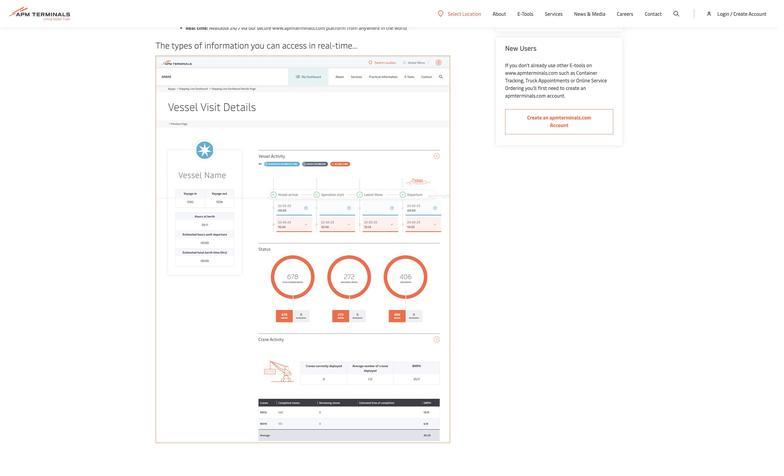 Task type: vqa. For each thing, say whether or not it's contained in the screenshot.
Terminals
no



Task type: describe. For each thing, give the bounding box(es) containing it.
time:
[[197, 24, 208, 31]]

our
[[249, 24, 256, 31]]

if you don't already use other e-tools on www.apmterminals.com such as container tracking, truck appointments or online service ordering you'll first need to create an apmterminals.com account.
[[505, 62, 607, 99]]

information
[[205, 39, 249, 51]]

contact
[[645, 10, 662, 17]]

1 vertical spatial in
[[309, 39, 316, 51]]

services button
[[545, 0, 563, 27]]

you'll
[[525, 85, 537, 91]]

users
[[520, 43, 537, 53]]

news & media button
[[574, 0, 606, 27]]

apmterminals.com inside create an apmterminals.com account
[[550, 114, 592, 121]]

types
[[172, 39, 192, 51]]

sld screenshot 550 image
[[156, 56, 450, 443]]

or
[[571, 77, 575, 84]]

tools
[[522, 10, 533, 17]]

service
[[592, 77, 607, 84]]

select
[[448, 10, 461, 17]]

via
[[241, 24, 247, 31]]

careers button
[[617, 0, 633, 27]]

contact button
[[645, 0, 662, 27]]

create inside create an apmterminals.com account
[[527, 114, 542, 121]]

time...
[[335, 39, 358, 51]]

anywhere
[[359, 24, 380, 31]]

select location
[[448, 10, 481, 17]]

real time: available 24/7 via our secure www.apmterminals.com platform from anywhere in the world
[[186, 24, 407, 31]]

tools
[[574, 62, 585, 68]]

e- inside if you don't already use other e-tools on www.apmterminals.com such as container tracking, truck appointments or online service ordering you'll first need to create an apmterminals.com account.
[[570, 62, 574, 68]]

services
[[545, 10, 563, 17]]

account for apmterminals.com
[[550, 122, 569, 128]]

access
[[282, 39, 307, 51]]

account for create
[[749, 10, 767, 17]]

e- inside 'e-tools' "popup button"
[[518, 10, 522, 17]]

select location button
[[438, 10, 481, 17]]

0 vertical spatial create
[[734, 10, 748, 17]]

secure
[[257, 24, 271, 31]]

about button
[[493, 0, 506, 27]]

0 vertical spatial www.apmterminals.com
[[272, 24, 325, 31]]

if
[[505, 62, 509, 68]]

news & media
[[574, 10, 606, 17]]

the
[[386, 24, 393, 31]]

create
[[566, 85, 580, 91]]

you inside if you don't already use other e-tools on www.apmterminals.com such as container tracking, truck appointments or online service ordering you'll first need to create an apmterminals.com account.
[[510, 62, 518, 68]]

apmterminals.com inside if you don't already use other e-tools on www.apmterminals.com such as container tracking, truck appointments or online service ordering you'll first need to create an apmterminals.com account.
[[505, 92, 546, 99]]

an inside create an apmterminals.com account
[[543, 114, 549, 121]]

truck
[[526, 77, 538, 84]]

real-
[[318, 39, 335, 51]]

create an apmterminals.com account
[[527, 114, 592, 128]]

new
[[505, 43, 518, 53]]



Task type: locate. For each thing, give the bounding box(es) containing it.
1 horizontal spatial create
[[734, 10, 748, 17]]

e-tools button
[[518, 0, 533, 27]]

1 horizontal spatial an
[[581, 85, 586, 91]]

0 vertical spatial in
[[381, 24, 385, 31]]

0 horizontal spatial create
[[527, 114, 542, 121]]

create right the /
[[734, 10, 748, 17]]

in left 'real-'
[[309, 39, 316, 51]]

container
[[576, 69, 597, 76]]

such
[[559, 69, 569, 76]]

www.apmterminals.com inside if you don't already use other e-tools on www.apmterminals.com such as container tracking, truck appointments or online service ordering you'll first need to create an apmterminals.com account.
[[505, 69, 558, 76]]

account right the /
[[749, 10, 767, 17]]

ordering
[[505, 85, 524, 91]]

an down online
[[581, 85, 586, 91]]

0 horizontal spatial you
[[251, 39, 265, 51]]

0 vertical spatial an
[[581, 85, 586, 91]]

the types of information you can access in real-time...
[[156, 39, 358, 51]]

www.apmterminals.com up "access" on the top left
[[272, 24, 325, 31]]

location
[[463, 10, 481, 17]]

media
[[592, 10, 606, 17]]

don't
[[519, 62, 530, 68]]

platform
[[326, 24, 346, 31]]

1 horizontal spatial you
[[510, 62, 518, 68]]

apmterminals.com down account.
[[550, 114, 592, 121]]

0 horizontal spatial apmterminals.com
[[505, 92, 546, 99]]

0 horizontal spatial www.apmterminals.com
[[272, 24, 325, 31]]

0 vertical spatial apmterminals.com
[[505, 92, 546, 99]]

account.
[[547, 92, 566, 99]]

available
[[209, 24, 229, 31]]

1 horizontal spatial account
[[749, 10, 767, 17]]

24/7
[[230, 24, 240, 31]]

1 vertical spatial apmterminals.com
[[550, 114, 592, 121]]

www.apmterminals.com up truck
[[505, 69, 558, 76]]

/
[[731, 10, 733, 17]]

in
[[381, 24, 385, 31], [309, 39, 316, 51]]

create an apmterminals.com account link
[[505, 109, 614, 134]]

login / create account
[[718, 10, 767, 17]]

first
[[538, 85, 547, 91]]

create down you'll
[[527, 114, 542, 121]]

0 horizontal spatial in
[[309, 39, 316, 51]]

e-
[[518, 10, 522, 17], [570, 62, 574, 68]]

from
[[347, 24, 358, 31]]

about
[[493, 10, 506, 17]]

account
[[749, 10, 767, 17], [550, 122, 569, 128]]

new users
[[505, 43, 537, 53]]

www.apmterminals.com
[[272, 24, 325, 31], [505, 69, 558, 76]]

careers
[[617, 10, 633, 17]]

1 vertical spatial an
[[543, 114, 549, 121]]

of
[[194, 39, 202, 51]]

1 horizontal spatial www.apmterminals.com
[[505, 69, 558, 76]]

news
[[574, 10, 586, 17]]

an down account.
[[543, 114, 549, 121]]

an inside if you don't already use other e-tools on www.apmterminals.com such as container tracking, truck appointments or online service ordering you'll first need to create an apmterminals.com account.
[[581, 85, 586, 91]]

0 vertical spatial e-
[[518, 10, 522, 17]]

&
[[587, 10, 591, 17]]

0 horizontal spatial account
[[550, 122, 569, 128]]

real
[[186, 24, 196, 31]]

1 horizontal spatial in
[[381, 24, 385, 31]]

0 vertical spatial account
[[749, 10, 767, 17]]

world
[[395, 24, 407, 31]]

appointments
[[539, 77, 570, 84]]

you
[[251, 39, 265, 51], [510, 62, 518, 68]]

create
[[734, 10, 748, 17], [527, 114, 542, 121]]

account down account.
[[550, 122, 569, 128]]

you right the if
[[510, 62, 518, 68]]

1 vertical spatial you
[[510, 62, 518, 68]]

e-tools
[[518, 10, 533, 17]]

login
[[718, 10, 730, 17]]

online
[[576, 77, 590, 84]]

1 horizontal spatial apmterminals.com
[[550, 114, 592, 121]]

account inside create an apmterminals.com account
[[550, 122, 569, 128]]

tracking,
[[505, 77, 525, 84]]

to
[[560, 85, 565, 91]]

an
[[581, 85, 586, 91], [543, 114, 549, 121]]

1 vertical spatial create
[[527, 114, 542, 121]]

on
[[587, 62, 592, 68]]

1 horizontal spatial e-
[[570, 62, 574, 68]]

apmterminals.com down you'll
[[505, 92, 546, 99]]

apmterminals.com
[[505, 92, 546, 99], [550, 114, 592, 121]]

e- right about at the right of page
[[518, 10, 522, 17]]

1 vertical spatial e-
[[570, 62, 574, 68]]

0 vertical spatial you
[[251, 39, 265, 51]]

1 vertical spatial account
[[550, 122, 569, 128]]

e- up as
[[570, 62, 574, 68]]

login / create account link
[[706, 0, 767, 27]]

use
[[548, 62, 556, 68]]

other
[[557, 62, 569, 68]]

as
[[571, 69, 575, 76]]

can
[[267, 39, 280, 51]]

need
[[548, 85, 559, 91]]

in left "the" in the top of the page
[[381, 24, 385, 31]]

0 horizontal spatial e-
[[518, 10, 522, 17]]

0 horizontal spatial an
[[543, 114, 549, 121]]

1 vertical spatial www.apmterminals.com
[[505, 69, 558, 76]]

already
[[531, 62, 547, 68]]

the
[[156, 39, 170, 51]]

you left 'can'
[[251, 39, 265, 51]]



